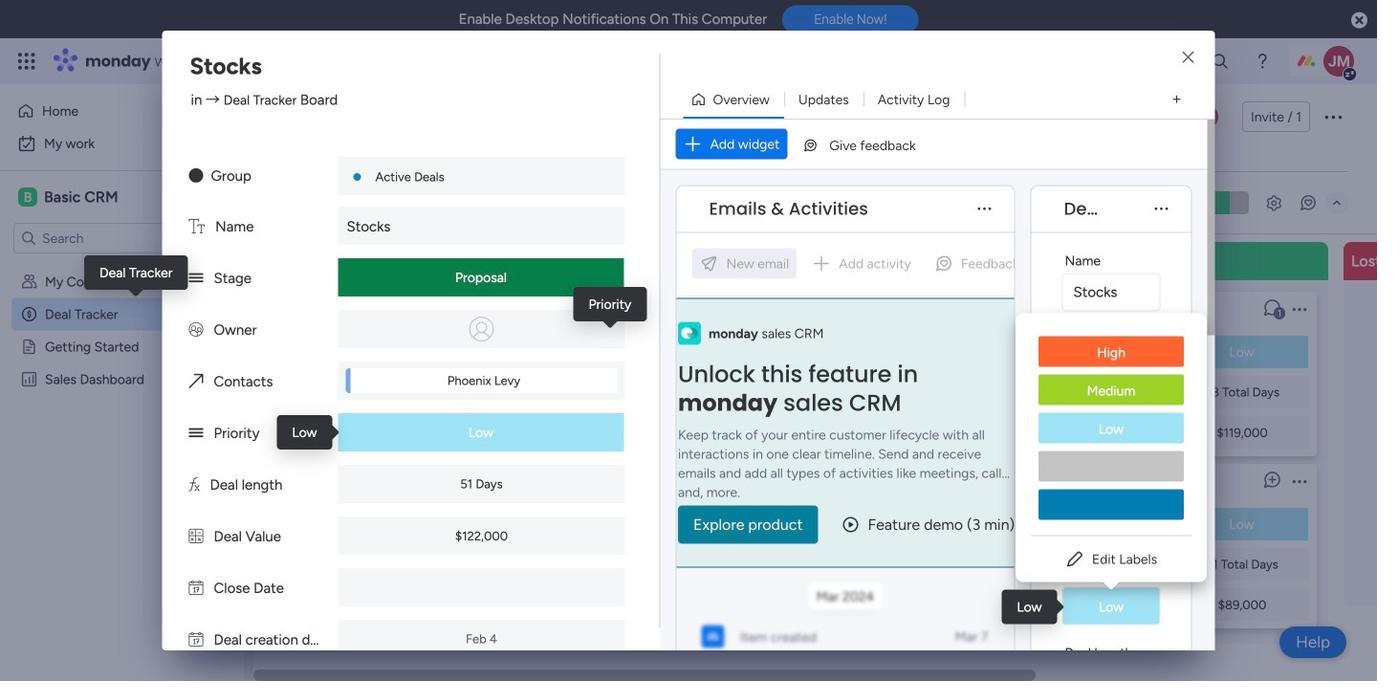 Task type: describe. For each thing, give the bounding box(es) containing it.
v2 small numbers digit column outline image for 2nd v2 status outline icon from left
[[1099, 425, 1112, 440]]

dapulse date column image
[[189, 580, 203, 597]]

workspace image
[[18, 187, 37, 208]]

Search in workspace field
[[40, 227, 160, 249]]

v2 small numbers digit column outline image for second v2 status outline image
[[1099, 597, 1112, 612]]

select product image
[[17, 52, 36, 71]]

dapulse numbers column image
[[189, 528, 203, 545]]

v2 small numbers digit column outline image for first v2 status outline icon
[[571, 425, 584, 440]]

public board image
[[20, 338, 38, 356]]

collapse image
[[1330, 195, 1345, 210]]

arrow down image
[[650, 191, 673, 214]]

public dashboard image
[[20, 370, 38, 388]]

new deal image
[[772, 252, 791, 271]]

Search field
[[426, 189, 484, 216]]

1 v2 small numbers digit column outline image from the left
[[307, 425, 320, 440]]

1 v2 status outline image from the left
[[835, 517, 848, 532]]

monday marketplace image
[[1164, 52, 1184, 71]]

1 v2 status image from the top
[[189, 270, 203, 287]]

jeremy miller image
[[1324, 46, 1355, 77]]

v2 function small outline image for v2 small numbers digit column outline image corresponding to first v2 status outline icon
[[571, 385, 584, 400]]

more dots image
[[1155, 202, 1169, 216]]

workspace selection element
[[18, 186, 121, 209]]

v2 function small outline image for first v2 small numbers digit column outline image from the left
[[307, 385, 320, 400]]

v2 small numbers digit column outline image for first v2 status outline image from left
[[835, 597, 848, 612]]



Task type: vqa. For each thing, say whether or not it's contained in the screenshot.
2nd small dropdown column outline icon from right
no



Task type: locate. For each thing, give the bounding box(es) containing it.
0 horizontal spatial v2 status outline image
[[571, 344, 584, 360]]

v2 status outline image
[[835, 517, 848, 532], [1099, 517, 1112, 532]]

v2 board relation small image
[[189, 373, 203, 390]]

dapulse date column image
[[189, 631, 203, 649]]

1 vertical spatial add view image
[[513, 148, 521, 162]]

v2 status image up v2 multiple person column image
[[189, 270, 203, 287]]

add view image
[[1173, 93, 1181, 106], [513, 148, 521, 162]]

search everything image
[[1211, 52, 1230, 71]]

list box
[[0, 262, 244, 654], [828, 284, 1053, 629], [1092, 284, 1318, 629], [1016, 321, 1207, 535]]

1 v2 status outline image from the left
[[571, 344, 584, 360]]

0 horizontal spatial v2 small numbers digit column outline image
[[307, 425, 320, 440]]

dapulse text column image
[[189, 218, 205, 235]]

0 horizontal spatial v2 status outline image
[[835, 517, 848, 532]]

v2 status outline image
[[571, 344, 584, 360], [1099, 344, 1112, 360]]

v2 multiple person column image
[[189, 321, 203, 339]]

1 horizontal spatial v2 small numbers digit column outline image
[[571, 425, 584, 440]]

0 horizontal spatial v2 function small outline image
[[835, 557, 848, 572]]

angle down image
[[371, 196, 380, 210]]

dialog
[[0, 0, 1378, 681]]

v2 status image down v2 board relation small image
[[189, 425, 203, 442]]

option
[[11, 96, 204, 126], [11, 128, 233, 159], [0, 265, 244, 268], [1039, 336, 1185, 369], [1039, 375, 1185, 407], [1039, 413, 1185, 445], [1039, 451, 1185, 482], [1039, 489, 1185, 520]]

1 vertical spatial v2 function small outline image
[[835, 557, 848, 572]]

3 v2 small numbers digit column outline image from the left
[[1099, 425, 1112, 440]]

1 vertical spatial v2 status image
[[189, 425, 203, 442]]

0 horizontal spatial add view image
[[513, 148, 521, 162]]

2 v2 status outline image from the left
[[1099, 344, 1112, 360]]

edit labels image
[[1066, 550, 1085, 569]]

1 horizontal spatial v2 function small outline image
[[1099, 385, 1112, 400]]

v2 search image
[[412, 192, 426, 214]]

2 horizontal spatial v2 small numbers digit column outline image
[[1099, 425, 1112, 440]]

1 horizontal spatial v2 status outline image
[[1099, 344, 1112, 360]]

v2 function small outline image
[[307, 385, 320, 400], [571, 385, 584, 400], [835, 385, 848, 400], [1099, 557, 1112, 572]]

v2 small numbers digit column outline image
[[835, 425, 848, 440], [835, 597, 848, 612], [1099, 597, 1112, 612]]

close image
[[1183, 51, 1195, 65]]

None field
[[705, 197, 874, 222], [1060, 197, 1107, 222], [705, 197, 874, 222], [1060, 197, 1107, 222]]

v2 function small outline image for v2 small numbers digit column outline icon related to second v2 status outline image
[[1099, 557, 1112, 572]]

0 vertical spatial v2 function small outline image
[[1099, 385, 1112, 400]]

2 v2 status outline image from the left
[[1099, 517, 1112, 532]]

dapulse close image
[[1352, 11, 1368, 31]]

row group
[[284, 242, 1378, 670]]

0 vertical spatial add view image
[[1173, 93, 1181, 106]]

jeremy miller image
[[1194, 104, 1219, 129]]

0 vertical spatial v2 status image
[[189, 270, 203, 287]]

tab
[[501, 140, 532, 170]]

1 horizontal spatial add view image
[[1173, 93, 1181, 106]]

2 v2 status image from the top
[[189, 425, 203, 442]]

more dots image
[[978, 202, 992, 216]]

v2 function small outline image
[[1099, 385, 1112, 400], [835, 557, 848, 572]]

v2 small numbers digit column outline image
[[307, 425, 320, 440], [571, 425, 584, 440], [1099, 425, 1112, 440]]

v2 sun image
[[189, 167, 203, 185]]

2 v2 small numbers digit column outline image from the left
[[571, 425, 584, 440]]

tab list
[[290, 140, 1349, 171]]

help image
[[1253, 52, 1273, 71]]

v2 function image
[[189, 476, 200, 494]]

1 horizontal spatial v2 status outline image
[[1099, 517, 1112, 532]]

v2 status image
[[189, 270, 203, 287], [189, 425, 203, 442]]



